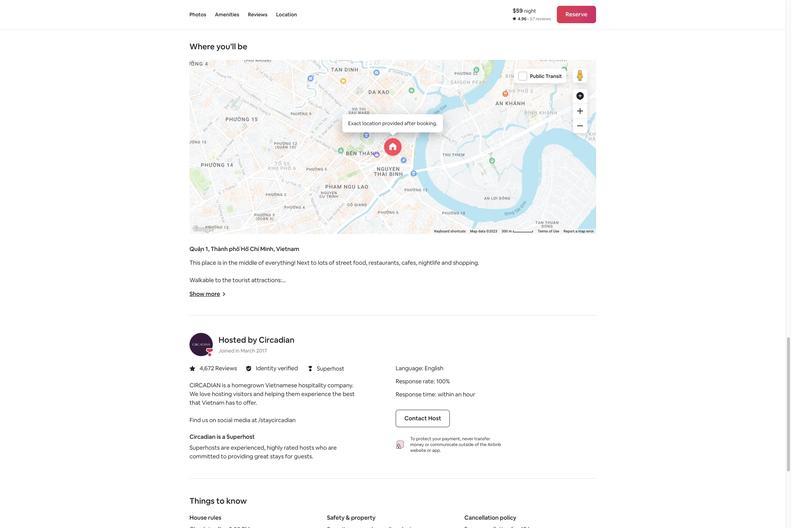 Task type: vqa. For each thing, say whether or not it's contained in the screenshot.


Task type: locate. For each thing, give the bounding box(es) containing it.
in right also
[[236, 348, 240, 355]]

airbnb
[[488, 442, 501, 448]]

a down social
[[222, 434, 225, 441]]

next left the door
[[190, 347, 202, 354]]

error
[[587, 230, 594, 234]]

notre
[[192, 312, 208, 319]]

to left providing
[[221, 453, 227, 461]]

street
[[336, 259, 352, 267], [219, 364, 235, 372]]

rated
[[284, 445, 298, 452]]

circadian up "craft"
[[259, 335, 295, 345]]

are right "who"
[[328, 445, 337, 452]]

company.
[[328, 382, 354, 390]]

the
[[229, 259, 238, 267], [222, 277, 231, 284], [467, 347, 476, 354], [209, 364, 218, 372], [333, 391, 342, 398], [480, 442, 487, 448]]

protect
[[416, 437, 432, 442]]

2 are from the left
[[328, 445, 337, 452]]

0 horizontal spatial in
[[223, 259, 227, 267]]

next left lots
[[297, 259, 310, 267]]

show
[[190, 291, 205, 298]]

2 • from the top
[[190, 294, 191, 302]]

a left map
[[576, 230, 578, 234]]

:
[[422, 365, 424, 373], [434, 378, 435, 386], [435, 391, 437, 399]]

google image
[[191, 225, 215, 234]]

best
[[343, 391, 355, 398]]

door
[[204, 347, 216, 354]]

you
[[335, 381, 345, 389]]

circadian is a superhost. learn more about circadian. image
[[190, 333, 213, 357], [190, 333, 213, 357]]

japanese
[[317, 364, 342, 372]]

at
[[252, 417, 257, 425]]

identity verified
[[256, 365, 298, 373]]

amenities
[[215, 11, 239, 18]]

1 horizontal spatial reviews
[[248, 11, 268, 18]]

circadian inside hosted by circadian joined in march 2017
[[259, 335, 295, 345]]

to left lots
[[311, 259, 317, 267]]

the up market
[[222, 277, 231, 284]]

identity
[[256, 365, 277, 373]]

location button
[[276, 0, 297, 29]]

of right outside
[[475, 442, 479, 448]]

1 vertical spatial :
[[434, 378, 435, 386]]

superhost up experienced,
[[227, 434, 255, 441]]

have
[[246, 364, 259, 372]]

response rate : 100%
[[396, 378, 450, 386]]

or left the app.
[[427, 448, 431, 454]]

is down social
[[217, 434, 221, 441]]

0 vertical spatial street
[[336, 259, 352, 267]]

attractions:
[[252, 277, 282, 284]]

0 horizontal spatial and
[[254, 391, 264, 398]]

website
[[410, 448, 426, 454]]

a up hosting
[[227, 382, 230, 390]]

contact host link
[[396, 410, 450, 428]]

superhost up if
[[317, 365, 344, 373]]

1 horizontal spatial in
[[236, 348, 240, 355]]

find
[[190, 417, 201, 425]]

0 horizontal spatial circadian
[[190, 434, 216, 441]]

add a place to the map image
[[576, 92, 585, 101]]

: left english
[[422, 365, 424, 373]]

quận 1, thành phố hồ chí minh, vietnam
[[190, 246, 299, 253]]

to right has
[[236, 400, 242, 407]]

of
[[549, 230, 553, 234], [259, 259, 264, 267], [329, 259, 335, 267], [475, 442, 479, 448]]

1 horizontal spatial are
[[328, 445, 337, 452]]

never
[[462, 437, 474, 442]]

if
[[330, 381, 334, 389]]

circadian
[[259, 335, 295, 345], [190, 434, 216, 441]]

0 horizontal spatial superhost
[[227, 434, 255, 441]]

1 vertical spatial vietnam
[[202, 400, 225, 407]]

or
[[425, 442, 429, 448], [427, 448, 431, 454]]

• left ben
[[190, 285, 191, 293]]

0 vertical spatial circadian
[[259, 335, 295, 345]]

and
[[442, 259, 452, 267], [254, 391, 264, 398]]

street
[[334, 347, 351, 354]]

to left list.
[[251, 381, 257, 389]]

1 horizontal spatial circadian
[[259, 335, 295, 345]]

: left 100%
[[434, 378, 435, 386]]

hall
[[248, 294, 258, 302]]

• left war
[[190, 329, 191, 337]]

1 vertical spatial reviews
[[215, 365, 237, 373]]

in
[[223, 259, 227, 267], [236, 348, 240, 355]]

• left 'notre'
[[190, 312, 191, 319]]

circadian up superhosts
[[190, 434, 216, 441]]

a inside circadian is a superhost superhosts are experienced, highly rated hosts who are committed to providing great stays for guests.
[[222, 434, 225, 441]]

1 horizontal spatial street
[[336, 259, 352, 267]]

media
[[234, 417, 250, 425]]

to up thanh
[[215, 277, 221, 284]]

is up hosting
[[222, 382, 226, 390]]

house rules
[[190, 515, 221, 522]]

offer.
[[243, 400, 257, 407]]

reviews
[[248, 11, 268, 18], [215, 365, 237, 373]]

0 vertical spatial and
[[442, 259, 452, 267]]

be
[[238, 41, 247, 52]]

we
[[190, 391, 198, 398]]

0 horizontal spatial vietnam
[[202, 400, 225, 407]]

right
[[433, 347, 446, 354]]

market
[[222, 285, 241, 293]]

is inside circadian is a superhost superhosts are experienced, highly rated hosts who are committed to providing great stays for guests.
[[217, 434, 221, 441]]

response down the language
[[396, 378, 422, 386]]

1 response from the top
[[396, 378, 422, 386]]

them
[[286, 391, 300, 398]]

superhost
[[317, 365, 344, 373], [227, 434, 255, 441]]

are
[[221, 445, 230, 452], [328, 445, 337, 452]]

or right money
[[425, 442, 429, 448]]

0 horizontal spatial are
[[221, 445, 230, 452]]

where you'll be
[[190, 41, 247, 52]]

are up providing
[[221, 445, 230, 452]]

reviews up other
[[215, 365, 237, 373]]

brewery,
[[289, 347, 312, 354]]

500 m
[[502, 230, 513, 234]]

minh,
[[260, 246, 275, 253]]

1 vertical spatial and
[[254, 391, 264, 398]]

walkable to the tourist attractions:
[[190, 277, 282, 284]]

1 • from the top
[[190, 285, 191, 293]]

the right across
[[209, 364, 218, 372]]

vietnam up everything!
[[276, 246, 299, 253]]

a
[[576, 230, 578, 234], [296, 364, 300, 372], [227, 382, 230, 390], [222, 434, 225, 441]]

the down company.
[[333, 391, 342, 398]]

things to know
[[190, 497, 247, 507]]

0 horizontal spatial street
[[219, 364, 235, 372]]

0 vertical spatial next
[[297, 259, 310, 267]]

within
[[438, 391, 454, 399]]

a inside circadian is a homegrown vietnamese hospitality company. we love hosting visitors and helping them experience the best that vietnam has to offer.
[[227, 382, 230, 390]]

street left we
[[219, 364, 235, 372]]

reviews left location button
[[248, 11, 268, 18]]

1 vertical spatial superhost
[[227, 434, 255, 441]]

1 vertical spatial circadian
[[190, 434, 216, 441]]

• left people's
[[190, 294, 191, 302]]

the inside circadian is a homegrown vietnamese hospitality company. we love hosting visitors and helping them experience the best that vietnam has to offer.
[[333, 391, 342, 398]]

1 vertical spatial next
[[190, 347, 202, 354]]

drag pegman onto the map to open street view image
[[573, 68, 588, 83]]

show more
[[190, 291, 220, 298]]

500 m button
[[500, 229, 536, 234]]

response down "response rate : 100%" at bottom right
[[396, 391, 422, 399]]

keyboard shortcuts button
[[435, 229, 466, 234]]

and right nightlife
[[442, 259, 452, 267]]

terms
[[538, 230, 548, 234]]

2017
[[256, 348, 267, 355]]

superhost inside circadian is a superhost superhosts are experienced, highly rated hosts who are committed to providing great stays for guests.
[[227, 434, 255, 441]]

time
[[423, 391, 435, 399]]

2 response from the top
[[396, 391, 422, 399]]

cafes,
[[402, 259, 417, 267]]

craft
[[274, 347, 287, 354]]

need
[[346, 381, 359, 389]]

circadian
[[190, 382, 221, 390]]

your
[[432, 437, 441, 442]]

0 horizontal spatial reviews
[[215, 365, 237, 373]]

the left corner.
[[467, 347, 476, 354]]

contact host
[[405, 415, 441, 423]]

the left airbnb
[[480, 442, 487, 448]]

0 vertical spatial vietnam
[[276, 246, 299, 253]]

0 vertical spatial response
[[396, 378, 422, 386]]

use
[[553, 230, 560, 234]]

and down list.
[[254, 391, 264, 398]]

1 vertical spatial response
[[396, 391, 422, 399]]

0 horizontal spatial next
[[190, 347, 202, 354]]

4 • from the top
[[190, 329, 191, 337]]

thanh
[[204, 285, 220, 293]]

report a map error
[[564, 230, 594, 234]]

in down thành
[[223, 259, 227, 267]]

: left within
[[435, 391, 437, 399]]

3 • from the top
[[190, 312, 191, 319]]

data
[[478, 230, 486, 234]]

place
[[202, 259, 216, 267]]

where
[[190, 41, 215, 52]]

chí
[[250, 246, 259, 253]]

public
[[530, 73, 545, 80]]

vietnam down 'love'
[[202, 400, 225, 407]]

terms of use link
[[538, 230, 560, 234]]

2 vertical spatial :
[[435, 391, 437, 399]]

street left food, at the left of page
[[336, 259, 352, 267]]

• for • war remnants museum
[[190, 329, 191, 337]]

1 horizontal spatial superhost
[[317, 365, 344, 373]]

1 vertical spatial in
[[236, 348, 240, 355]]



Task type: describe. For each thing, give the bounding box(es) containing it.
location
[[276, 11, 297, 18]]

social
[[218, 417, 233, 425]]

that
[[190, 400, 201, 407]]

·
[[528, 16, 529, 22]]

/staycircadian
[[258, 417, 296, 425]]

payment,
[[442, 437, 461, 442]]

cancellation
[[465, 515, 499, 522]]

joined
[[219, 348, 235, 355]]

reserve button
[[557, 6, 596, 23]]

other
[[217, 381, 232, 389]]

1 vertical spatial street
[[219, 364, 235, 372]]

0 vertical spatial reviews
[[248, 11, 268, 18]]

shortcuts
[[451, 230, 466, 234]]

money
[[410, 442, 424, 448]]

: for rate
[[434, 378, 435, 386]]

of left use
[[549, 230, 553, 234]]

response for response time
[[396, 391, 422, 399]]

takashimaya,
[[260, 364, 295, 372]]

everything!
[[265, 259, 296, 267]]

list.
[[258, 381, 267, 389]]

cafes
[[418, 347, 432, 354]]

hour
[[463, 391, 475, 399]]

lots
[[318, 259, 328, 267]]

󰀃
[[309, 365, 312, 373]]

app.
[[432, 448, 441, 454]]

• for • notre dame cathedral
[[190, 312, 191, 319]]

4,672 reviews
[[200, 365, 237, 373]]

reserve
[[566, 11, 588, 18]]

your stay location, map pin image
[[384, 138, 402, 156]]

cathedral
[[226, 312, 253, 319]]

we
[[237, 364, 245, 372]]

there's
[[377, 347, 396, 354]]

zoom in image
[[578, 108, 583, 114]]

shopping.
[[453, 259, 479, 267]]

0 vertical spatial superhost
[[317, 365, 344, 373]]

english
[[425, 365, 444, 373]]

to protect your payment, never transfer money or communicate outside of the airbnb website or app.
[[410, 437, 501, 454]]

• war remnants museum
[[190, 329, 255, 337]]

a left glitzy
[[296, 364, 300, 372]]

transfer
[[475, 437, 490, 442]]

for
[[285, 453, 293, 461]]

1 horizontal spatial next
[[297, 259, 310, 267]]

reviews button
[[248, 0, 268, 29]]

is left also
[[218, 347, 222, 354]]

next door is also vietnam's first craft brewery, pasteur street brewing. there's several cafes right around the corner.
[[190, 347, 496, 354]]

glitzy
[[301, 364, 315, 372]]

response time : within an hour
[[396, 391, 475, 399]]

war
[[192, 329, 203, 337]]

is right place
[[218, 259, 221, 267]]

1,
[[206, 246, 210, 253]]

know
[[226, 497, 247, 507]]

hospitality
[[299, 382, 326, 390]]

tourist
[[233, 277, 250, 284]]

the inside to protect your payment, never transfer money or communicate outside of the airbnb website or app.
[[480, 442, 487, 448]]

night
[[524, 8, 536, 14]]

map data ©2023
[[470, 230, 498, 234]]

keyboard shortcuts
[[435, 230, 466, 234]]

superhosts
[[190, 445, 220, 452]]

places
[[233, 381, 250, 389]]

500
[[502, 230, 508, 234]]

to
[[410, 437, 415, 442]]

of right middle
[[259, 259, 264, 267]]

shopping
[[343, 364, 368, 372]]

cancellation policy
[[465, 515, 517, 522]]

phố
[[229, 246, 240, 253]]

map
[[470, 230, 478, 234]]

to inside circadian is a homegrown vietnamese hospitality company. we love hosting visitors and helping them experience the best that vietnam has to offer.
[[236, 400, 242, 407]]

1 are from the left
[[221, 445, 230, 452]]

in inside hosted by circadian joined in march 2017
[[236, 348, 240, 355]]

of inside to protect your payment, never transfer money or communicate outside of the airbnb website or app.
[[475, 442, 479, 448]]

has
[[226, 400, 235, 407]]

safety
[[327, 515, 345, 522]]

and inside circadian is a homegrown vietnamese hospitality company. we love hosting visitors and helping them experience the best that vietnam has to offer.
[[254, 391, 264, 398]]

0 vertical spatial :
[[422, 365, 424, 373]]

1 horizontal spatial vietnam
[[276, 246, 299, 253]]

brewing.
[[352, 347, 376, 354]]

0 vertical spatial in
[[223, 259, 227, 267]]

pasteur
[[313, 347, 333, 354]]

keyboard
[[435, 230, 450, 234]]

our
[[291, 381, 300, 389]]

of right lots
[[329, 259, 335, 267]]

just
[[269, 381, 280, 389]]

middle
[[239, 259, 257, 267]]

• ben thanh market • people's committee hall
[[190, 285, 258, 302]]

thành
[[211, 246, 228, 253]]

zoom out image
[[578, 123, 583, 129]]

google map
showing 15 points of interest. region
[[104, 0, 661, 268]]

homegrown
[[232, 382, 264, 390]]

you'll
[[216, 41, 236, 52]]

around
[[447, 347, 466, 354]]

food,
[[353, 259, 368, 267]]

57
[[530, 16, 535, 22]]

response for response rate
[[396, 378, 422, 386]]

vietnam inside circadian is a homegrown vietnamese hospitality company. we love hosting visitors and helping them experience the best that vietnam has to offer.
[[202, 400, 225, 407]]

ask
[[281, 381, 290, 389]]

to inside circadian is a superhost superhosts are experienced, highly rated hosts who are committed to providing great stays for guests.
[[221, 453, 227, 461]]

the down phố
[[229, 259, 238, 267]]

• for • ben thanh market • people's committee hall
[[190, 285, 191, 293]]

to left know
[[216, 497, 225, 507]]

is inside circadian is a homegrown vietnamese hospitality company. we love hosting visitors and helping them experience the best that vietnam has to offer.
[[222, 382, 226, 390]]

1 horizontal spatial and
[[442, 259, 452, 267]]

across the street we have takashimaya, a glitzy japanese shopping center.
[[190, 364, 388, 372]]

highly
[[267, 445, 283, 452]]

team
[[315, 381, 329, 389]]

: for time
[[435, 391, 437, 399]]

march
[[241, 348, 255, 355]]

$59 night
[[513, 7, 536, 15]]

vietnamese
[[265, 382, 297, 390]]

hosts
[[300, 445, 314, 452]]

outside
[[459, 442, 474, 448]]

love
[[200, 391, 211, 398]]

verified
[[278, 365, 298, 373]]

hosted by circadian joined in march 2017
[[219, 335, 295, 355]]

who
[[316, 445, 327, 452]]

reviews
[[536, 16, 551, 22]]

circadian inside circadian is a superhost superhosts are experienced, highly rated hosts who are committed to providing great stays for guests.
[[190, 434, 216, 441]]

center.
[[370, 364, 388, 372]]

too many other places to list. just ask our host team if you need recs :)
[[190, 381, 377, 389]]



